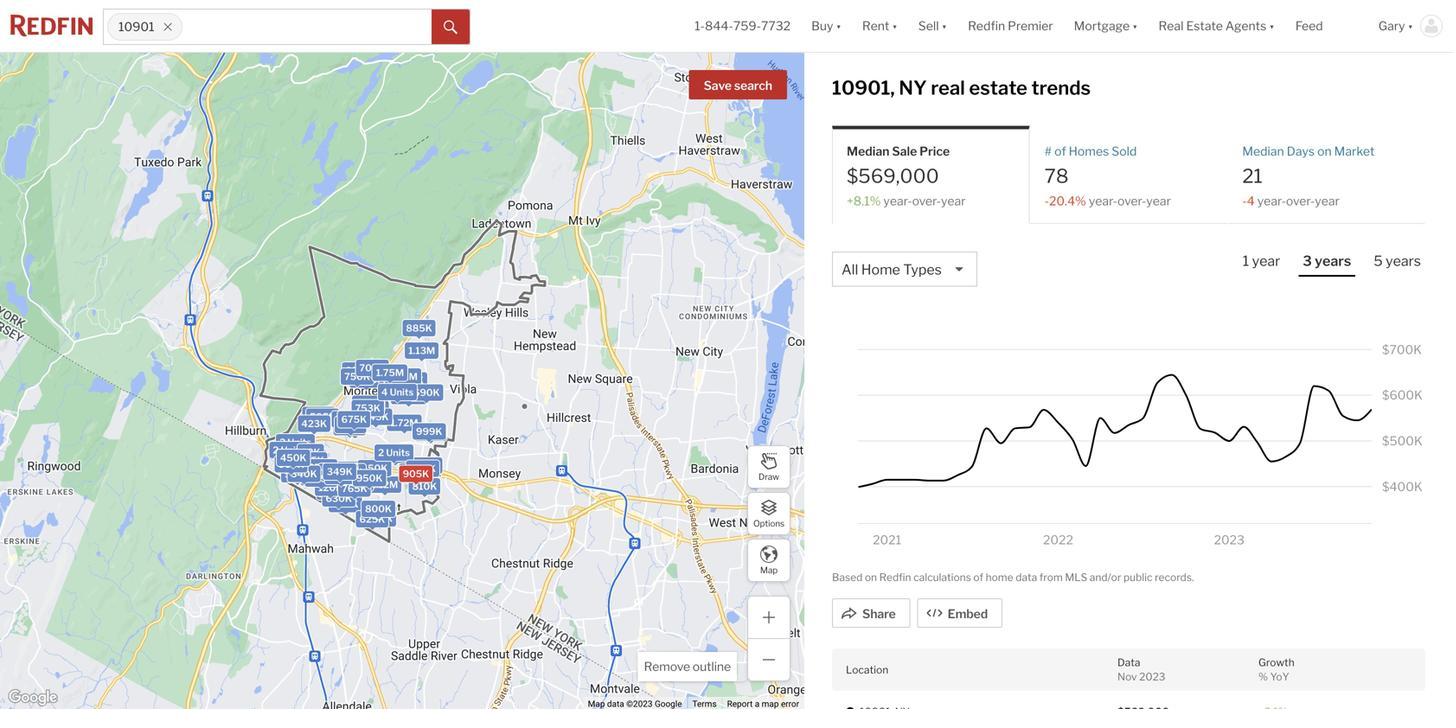 Task type: locate. For each thing, give the bounding box(es) containing it.
year- down $569,000
[[884, 194, 912, 208]]

▾ right the gary
[[1408, 18, 1414, 33]]

650k
[[361, 463, 388, 474], [410, 463, 436, 475]]

595k
[[310, 411, 336, 423]]

2 years from the left
[[1386, 253, 1421, 270]]

0 vertical spatial redfin
[[968, 18, 1005, 33]]

years right 5
[[1386, 253, 1421, 270]]

of
[[1055, 144, 1066, 159], [974, 572, 984, 584]]

sell
[[919, 18, 939, 33]]

year- for 78
[[1089, 194, 1118, 208]]

▾ right buy
[[836, 18, 842, 33]]

753k
[[355, 403, 381, 414]]

median up 21
[[1243, 144, 1284, 159]]

of inside # of homes sold 78 -20.4% year-over-year
[[1055, 144, 1066, 159]]

3 inside button
[[1303, 253, 1312, 270]]

475k
[[293, 460, 319, 472], [337, 467, 362, 478]]

3 inside map region
[[323, 466, 329, 478]]

year- for 21
[[1258, 194, 1286, 208]]

over- for 21
[[1286, 194, 1315, 208]]

4 inside median days on market 21 -4 year-over-year
[[1247, 194, 1255, 208]]

4
[[1247, 194, 1255, 208], [381, 387, 388, 398]]

year- right the 20.4%
[[1089, 194, 1118, 208]]

year- down 21
[[1258, 194, 1286, 208]]

gary ▾
[[1379, 18, 1414, 33]]

1 horizontal spatial 4
[[1247, 194, 1255, 208]]

mortgage ▾ button
[[1064, 0, 1148, 52]]

redfin left premier
[[968, 18, 1005, 33]]

sell ▾ button
[[908, 0, 958, 52]]

data nov 2023
[[1118, 657, 1166, 684]]

years left 5
[[1315, 253, 1352, 270]]

425k down 550k
[[308, 473, 334, 485]]

0 horizontal spatial 3
[[323, 466, 329, 478]]

759-
[[733, 18, 761, 33]]

▾ right agents
[[1269, 18, 1275, 33]]

years for 5 years
[[1386, 253, 1421, 270]]

- for 21
[[1243, 194, 1247, 208]]

year- inside # of homes sold 78 -20.4% year-over-year
[[1089, 194, 1118, 208]]

rent ▾ button
[[862, 0, 898, 52]]

78
[[1045, 164, 1069, 188]]

0 horizontal spatial on
[[865, 572, 877, 584]]

0 horizontal spatial year-
[[884, 194, 912, 208]]

share button
[[832, 599, 911, 628]]

sell ▾ button
[[919, 0, 947, 52]]

years for 3 years
[[1315, 253, 1352, 270]]

year inside button
[[1252, 253, 1281, 270]]

redfin inside button
[[968, 18, 1005, 33]]

- down 21
[[1243, 194, 1247, 208]]

1 year- from the left
[[884, 194, 912, 208]]

over- inside # of homes sold 78 -20.4% year-over-year
[[1118, 194, 1147, 208]]

1 over- from the left
[[912, 194, 941, 208]]

0 vertical spatial 4
[[1247, 194, 1255, 208]]

based
[[832, 572, 863, 584]]

draw
[[759, 472, 779, 482]]

sale
[[892, 144, 917, 159]]

525k
[[285, 469, 310, 480]]

year- inside median days on market 21 -4 year-over-year
[[1258, 194, 1286, 208]]

320k
[[321, 482, 347, 494]]

4 down 1.75m
[[381, 387, 388, 398]]

1.10m
[[353, 374, 380, 385]]

580k
[[349, 467, 376, 478]]

1 vertical spatial 3
[[323, 466, 329, 478]]

1 horizontal spatial 475k
[[337, 467, 362, 478]]

650k up 810k
[[410, 463, 436, 475]]

715k
[[294, 459, 317, 470]]

submit search image
[[444, 21, 458, 34]]

▾ right mortgage at the top of the page
[[1133, 18, 1138, 33]]

800k
[[365, 504, 392, 515]]

335k
[[332, 465, 358, 476]]

0 vertical spatial of
[[1055, 144, 1066, 159]]

redfin up share
[[879, 572, 911, 584]]

1.13m
[[409, 345, 435, 357]]

market
[[1335, 144, 1375, 159]]

2 median from the left
[[1243, 144, 1284, 159]]

median up $569,000
[[847, 144, 890, 159]]

10901,
[[832, 76, 895, 99]]

839k
[[345, 365, 372, 376]]

0 vertical spatial on
[[1318, 144, 1332, 159]]

on right days
[[1318, 144, 1332, 159]]

0 horizontal spatial 475k
[[293, 460, 319, 472]]

0 horizontal spatial over-
[[912, 194, 941, 208]]

6 ▾ from the left
[[1408, 18, 1414, 33]]

1 horizontal spatial of
[[1055, 144, 1066, 159]]

4 ▾ from the left
[[1133, 18, 1138, 33]]

▾ for gary ▾
[[1408, 18, 1414, 33]]

275k
[[323, 478, 348, 489]]

data
[[1118, 657, 1141, 669]]

3 over- from the left
[[1286, 194, 1315, 208]]

1 vertical spatial of
[[974, 572, 984, 584]]

▾ right sell
[[942, 18, 947, 33]]

over- inside median days on market 21 -4 year-over-year
[[1286, 194, 1315, 208]]

- for 78
[[1045, 194, 1049, 208]]

all home types
[[842, 261, 942, 278]]

buy ▾ button
[[812, 0, 842, 52]]

1 horizontal spatial redfin
[[968, 18, 1005, 33]]

2 horizontal spatial year-
[[1258, 194, 1286, 208]]

700k up 1.10m
[[359, 363, 385, 374]]

2 horizontal spatial over-
[[1286, 194, 1315, 208]]

year-
[[884, 194, 912, 208], [1089, 194, 1118, 208], [1258, 194, 1286, 208]]

over- down days
[[1286, 194, 1315, 208]]

305k
[[328, 471, 355, 482], [328, 471, 355, 482]]

650k up the 1.12m
[[361, 463, 388, 474]]

▾ for mortgage ▾
[[1133, 18, 1138, 33]]

700k down 775k
[[332, 499, 359, 510]]

of left home
[[974, 572, 984, 584]]

1 year button
[[1239, 252, 1285, 275]]

- inside # of homes sold 78 -20.4% year-over-year
[[1045, 194, 1049, 208]]

real
[[1159, 18, 1184, 33]]

0 vertical spatial 3
[[1303, 253, 1312, 270]]

1 vertical spatial 700k
[[332, 499, 359, 510]]

trends
[[1032, 76, 1091, 99]]

0 horizontal spatial of
[[974, 572, 984, 584]]

0 horizontal spatial 700k
[[332, 499, 359, 510]]

#
[[1045, 144, 1052, 159]]

1 vertical spatial on
[[865, 572, 877, 584]]

calculations
[[914, 572, 971, 584]]

embed button
[[918, 599, 1003, 628]]

3 ▾ from the left
[[942, 18, 947, 33]]

median inside median sale price $569,000 +8.1% year-over-year
[[847, 144, 890, 159]]

- inside median days on market 21 -4 year-over-year
[[1243, 194, 1247, 208]]

map region
[[0, 26, 884, 709]]

1 years from the left
[[1315, 253, 1352, 270]]

1 horizontal spatial median
[[1243, 144, 1284, 159]]

▾ right rent
[[892, 18, 898, 33]]

0 horizontal spatial 650k
[[361, 463, 388, 474]]

of right #
[[1055, 144, 1066, 159]]

2.42m
[[388, 371, 418, 382]]

450k up 525k
[[280, 453, 307, 464]]

sell ▾
[[919, 18, 947, 33]]

premier
[[1008, 18, 1053, 33]]

None search field
[[182, 10, 432, 44]]

embed
[[948, 607, 988, 622]]

save
[[704, 78, 732, 93]]

save search
[[704, 78, 773, 93]]

mortgage ▾ button
[[1074, 0, 1138, 52]]

20.4%
[[1049, 194, 1086, 208]]

1 horizontal spatial over-
[[1118, 194, 1147, 208]]

# of homes sold 78 -20.4% year-over-year
[[1045, 144, 1171, 208]]

450k up 801k
[[382, 450, 409, 461]]

0 horizontal spatial -
[[1045, 194, 1049, 208]]

days
[[1287, 144, 1315, 159]]

1 - from the left
[[1045, 194, 1049, 208]]

0 horizontal spatial 4
[[381, 387, 388, 398]]

over- down sold
[[1118, 194, 1147, 208]]

1 horizontal spatial years
[[1386, 253, 1421, 270]]

0 horizontal spatial years
[[1315, 253, 1352, 270]]

rent ▾ button
[[852, 0, 908, 52]]

1
[[1243, 253, 1249, 270]]

2
[[280, 437, 286, 448], [273, 445, 279, 456], [378, 447, 384, 458], [322, 466, 328, 478], [326, 470, 332, 481], [326, 475, 332, 486], [326, 476, 332, 487]]

sold
[[1112, 144, 1137, 159]]

0 horizontal spatial median
[[847, 144, 890, 159]]

801k
[[403, 466, 427, 477]]

year inside median days on market 21 -4 year-over-year
[[1315, 194, 1340, 208]]

rent ▾
[[862, 18, 898, 33]]

2 year- from the left
[[1089, 194, 1118, 208]]

- down 78
[[1045, 194, 1049, 208]]

on right based
[[865, 572, 877, 584]]

share
[[863, 607, 896, 622]]

years
[[1315, 253, 1352, 270], [1386, 253, 1421, 270]]

995k
[[367, 513, 393, 524]]

1 horizontal spatial 3
[[1303, 253, 1312, 270]]

ny
[[899, 76, 927, 99]]

1 horizontal spatial -
[[1243, 194, 1247, 208]]

median for 21
[[1243, 144, 1284, 159]]

3 year- from the left
[[1258, 194, 1286, 208]]

844-
[[705, 18, 733, 33]]

2 - from the left
[[1243, 194, 1247, 208]]

950k
[[356, 473, 383, 484]]

0 vertical spatial 700k
[[359, 363, 385, 374]]

1 median from the left
[[847, 144, 890, 159]]

5 years
[[1374, 253, 1421, 270]]

mls
[[1065, 572, 1088, 584]]

5 ▾ from the left
[[1269, 18, 1275, 33]]

1 vertical spatial 4
[[381, 387, 388, 398]]

425k up 340k
[[298, 455, 324, 466]]

records.
[[1155, 572, 1194, 584]]

1 horizontal spatial year-
[[1089, 194, 1118, 208]]

estate
[[969, 76, 1028, 99]]

349k
[[327, 466, 353, 478]]

4 down 21
[[1247, 194, 1255, 208]]

over- down $569,000
[[912, 194, 941, 208]]

2 ▾ from the left
[[892, 18, 898, 33]]

1 vertical spatial redfin
[[879, 572, 911, 584]]

map
[[760, 565, 778, 576]]

median inside median days on market 21 -4 year-over-year
[[1243, 144, 1284, 159]]

year inside median sale price $569,000 +8.1% year-over-year
[[941, 194, 966, 208]]

1 horizontal spatial on
[[1318, 144, 1332, 159]]

buy
[[812, 18, 833, 33]]

837k
[[355, 399, 381, 410]]

2 over- from the left
[[1118, 194, 1147, 208]]

%
[[1259, 671, 1268, 684]]

665k
[[278, 459, 304, 470]]

700k
[[359, 363, 385, 374], [332, 499, 359, 510]]

types
[[903, 261, 942, 278]]

▾ for sell ▾
[[942, 18, 947, 33]]

1 ▾ from the left
[[836, 18, 842, 33]]



Task type: describe. For each thing, give the bounding box(es) containing it.
remove outline button
[[638, 652, 737, 682]]

999k
[[416, 426, 442, 437]]

328k
[[332, 466, 357, 478]]

955k
[[359, 403, 385, 415]]

home
[[861, 261, 900, 278]]

356k
[[331, 477, 357, 488]]

670k
[[413, 460, 439, 471]]

0 horizontal spatial 450k
[[280, 453, 307, 464]]

▾ for buy ▾
[[836, 18, 842, 33]]

median days on market 21 -4 year-over-year
[[1243, 144, 1375, 208]]

mortgage ▾
[[1074, 18, 1138, 33]]

remove
[[644, 660, 690, 674]]

over- inside median sale price $569,000 +8.1% year-over-year
[[912, 194, 941, 208]]

save search button
[[689, 70, 787, 99]]

remove 10901 image
[[163, 22, 173, 32]]

yoy
[[1270, 671, 1290, 684]]

median sale price $569,000 +8.1% year-over-year
[[847, 144, 966, 208]]

255k
[[330, 477, 356, 488]]

1 vertical spatial 425k
[[308, 473, 334, 485]]

1-844-759-7732
[[695, 18, 791, 33]]

mortgage
[[1074, 18, 1130, 33]]

420k
[[304, 472, 330, 483]]

1 horizontal spatial 450k
[[382, 450, 409, 461]]

10901, ny real estate trends
[[832, 76, 1091, 99]]

340k
[[291, 469, 317, 480]]

625k
[[359, 514, 385, 525]]

gary
[[1379, 18, 1405, 33]]

750k
[[344, 371, 370, 382]]

1.12m
[[372, 479, 398, 490]]

price
[[920, 144, 950, 159]]

640k
[[358, 463, 384, 474]]

remove outline
[[644, 660, 731, 674]]

83k
[[301, 447, 321, 458]]

905k
[[403, 468, 429, 480]]

550k
[[308, 462, 334, 473]]

outline
[[693, 660, 731, 674]]

1 horizontal spatial 650k
[[410, 463, 436, 475]]

423k
[[301, 418, 327, 430]]

3 years button
[[1299, 252, 1356, 277]]

growth % yoy
[[1259, 657, 1295, 684]]

over- for 78
[[1118, 194, 1147, 208]]

growth
[[1259, 657, 1295, 669]]

3 years
[[1303, 253, 1352, 270]]

redfin premier
[[968, 18, 1053, 33]]

location
[[846, 664, 889, 676]]

redfin premier button
[[958, 0, 1064, 52]]

130k
[[337, 476, 362, 487]]

885k
[[406, 323, 432, 334]]

810k
[[412, 481, 437, 492]]

buy ▾
[[812, 18, 842, 33]]

year- inside median sale price $569,000 +8.1% year-over-year
[[884, 194, 912, 208]]

median for $569,000
[[847, 144, 890, 159]]

3 for 3 years
[[1303, 253, 1312, 270]]

google image
[[4, 687, 61, 709]]

563k
[[306, 410, 332, 421]]

140k
[[337, 482, 362, 493]]

map button
[[747, 539, 791, 582]]

139k
[[320, 486, 345, 497]]

3 units
[[323, 466, 355, 478]]

real estate agents ▾ link
[[1159, 0, 1275, 52]]

1.75m
[[376, 367, 404, 379]]

1 horizontal spatial 700k
[[359, 363, 385, 374]]

0 vertical spatial 425k
[[298, 455, 324, 466]]

21
[[1243, 164, 1263, 188]]

630k
[[326, 493, 352, 505]]

5 years button
[[1370, 252, 1426, 275]]

and/or
[[1090, 572, 1122, 584]]

120k
[[318, 482, 343, 494]]

739k
[[313, 473, 339, 485]]

690k
[[413, 387, 440, 398]]

775k
[[334, 487, 359, 498]]

year inside # of homes sold 78 -20.4% year-over-year
[[1147, 194, 1171, 208]]

430k
[[398, 375, 424, 386]]

draw button
[[747, 446, 791, 489]]

0 horizontal spatial redfin
[[879, 572, 911, 584]]

1.54m
[[394, 391, 423, 402]]

real estate agents ▾ button
[[1148, 0, 1285, 52]]

3 for 3 units
[[323, 466, 329, 478]]

1-844-759-7732 link
[[695, 18, 791, 33]]

1-
[[695, 18, 705, 33]]

from
[[1040, 572, 1063, 584]]

4 inside map region
[[381, 387, 388, 398]]

5
[[1374, 253, 1383, 270]]

based on redfin calculations of home data from mls and/or public records.
[[832, 572, 1194, 584]]

agents
[[1226, 18, 1267, 33]]

415k
[[333, 468, 357, 479]]

on inside median days on market 21 -4 year-over-year
[[1318, 144, 1332, 159]]

▾ for rent ▾
[[892, 18, 898, 33]]

520k
[[296, 452, 322, 463]]



Task type: vqa. For each thing, say whether or not it's contained in the screenshot.
3rd Fixed from the top
no



